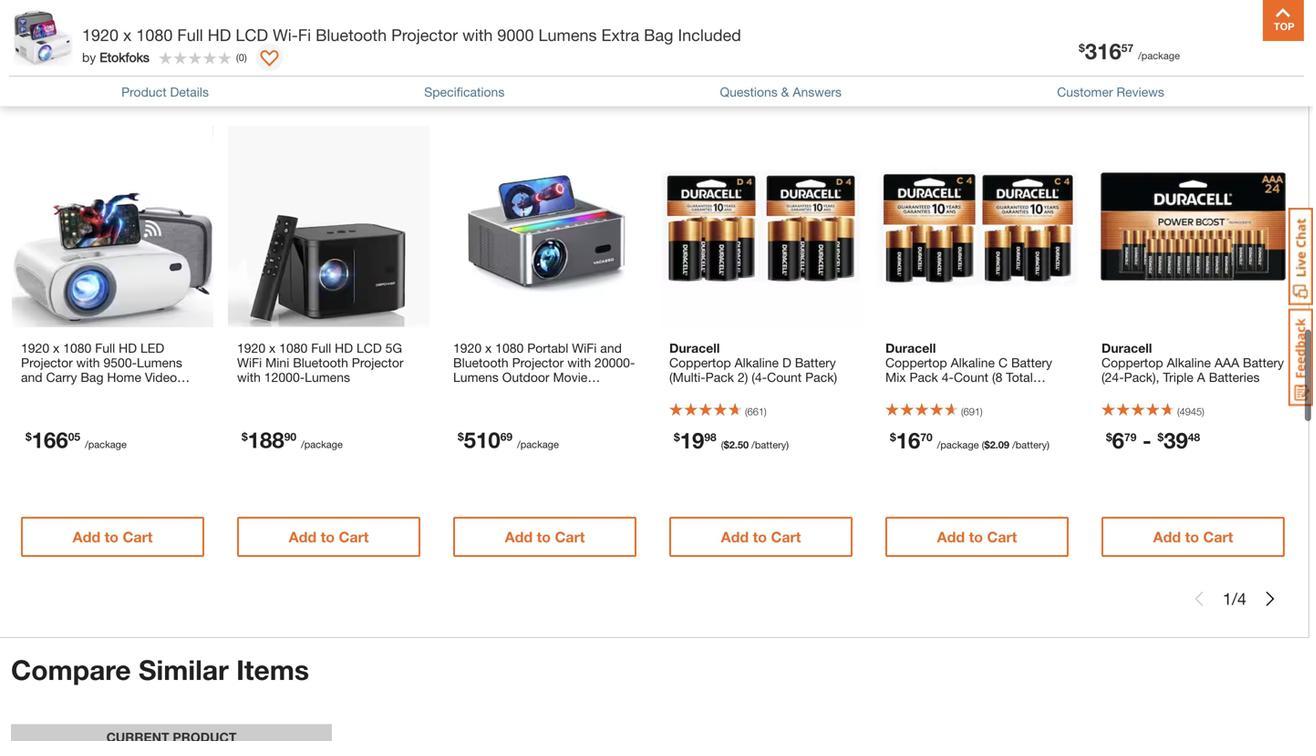 Task type: describe. For each thing, give the bounding box(es) containing it.
add for coppertop alkaline d battery (multi-pack 2) (4-count pack) image
[[721, 529, 749, 546]]

$ for 6
[[1106, 431, 1112, 444]]

69
[[500, 431, 513, 443]]

(8
[[992, 370, 1003, 385]]

product details
[[121, 84, 209, 99]]

wi-
[[273, 25, 298, 45]]

product image image
[[14, 9, 73, 68]]

$ 6 79 - $ 39 48
[[1106, 427, 1201, 453]]

1920 x 1080 full hd lcd 5g wifi mini bluetooth projector with 12000-lumens image
[[228, 126, 430, 328]]

display image
[[261, 50, 279, 68]]

sponsored products
[[12, 81, 226, 107]]

cart for 1920 x 1080 full hd lcd 5g wifi mini bluetooth projector with 12000-lumens image
[[339, 529, 369, 546]]

1920 x 1080 portabl wifi and bluetooth projector with 20000- lumens outdoor movie projector for phone/pc/tv stick link
[[453, 341, 637, 414]]

98
[[704, 431, 717, 444]]

to for 1920 x 1080 full hd led projector with 9500-lumens and carry bag home video projector for tv stick/ps4/android/ios image
[[105, 529, 119, 546]]

specifications
[[424, 84, 505, 99]]

691
[[964, 406, 980, 418]]

90
[[284, 431, 296, 443]]

2)
[[738, 370, 748, 385]]

1 / 4
[[1223, 589, 1247, 609]]

stick/ps4/android/ios
[[21, 399, 152, 414]]

duracell for 16
[[886, 341, 936, 356]]

led
[[140, 341, 164, 356]]

battery for (
[[795, 355, 836, 370]]

add to cart button for 1920 x 1080 portabl wifi and bluetooth projector with 20000-lumens outdoor movie projector for phone/pc/tv stick image
[[453, 517, 637, 557]]

1080 for 188
[[279, 341, 308, 356]]

1 horizontal spatial full
[[177, 25, 203, 45]]

5g
[[385, 341, 402, 356]]

661
[[748, 406, 764, 418]]

1920 x 1080 full hd lcd 5g wifi mini bluetooth projector with 12000-lumens link
[[237, 341, 420, 385]]

wifi inside 1920 x 1080 full hd lcd 5g wifi mini bluetooth projector with 12000-lumens
[[237, 355, 262, 370]]

9500-
[[103, 355, 137, 370]]

$ 510 69 /package
[[458, 427, 559, 453]]

) for ( 0 )
[[244, 51, 247, 63]]

extra
[[602, 25, 640, 45]]

compare similar items
[[11, 654, 309, 687]]

/battery inside $ 16 70 /package ( $ 2 . 09 /battery )
[[1012, 439, 1047, 451]]

lumens inside 1920 x 1080 full hd lcd 5g wifi mini bluetooth projector with 12000-lumens
[[305, 370, 350, 385]]

top button
[[1263, 0, 1304, 41]]

1080 for 166
[[63, 341, 91, 356]]

add for coppertop alkaline c battery mix pack 4-count (8 total batteries) image
[[937, 529, 965, 546]]

1920 for 510
[[453, 341, 482, 356]]

$ 166 05 /package
[[26, 427, 127, 453]]

coppertop inside duracell coppertop alkaline aaa battery (24-pack), triple a batteries
[[1102, 355, 1164, 370]]

add for coppertop alkaline aaa battery (24-pack), triple a batteries image
[[1153, 529, 1181, 546]]

coppertop alkaline aaa battery (24-pack), triple a batteries image
[[1093, 126, 1294, 328]]

( inside $ 16 70 /package ( $ 2 . 09 /battery )
[[982, 439, 985, 451]]

( 691 )
[[961, 406, 983, 418]]

batteries)
[[886, 385, 940, 400]]

$ for 166
[[26, 431, 32, 443]]

&
[[781, 84, 789, 99]]

to for 1920 x 1080 portabl wifi and bluetooth projector with 20000-lumens outdoor movie projector for phone/pc/tv stick image
[[537, 529, 551, 546]]

1080 for 510
[[495, 341, 524, 356]]

$ for 316
[[1079, 41, 1085, 54]]

mix
[[886, 370, 906, 385]]

/package for 16
[[937, 439, 979, 451]]

add to cart button for 1920 x 1080 full hd led projector with 9500-lumens and carry bag home video projector for tv stick/ps4/android/ios image
[[21, 517, 204, 557]]

166
[[32, 427, 68, 453]]

. inside $ 19 98 ( $ 2 . 50 /battery )
[[735, 439, 738, 451]]

1920 x 1080 full hd lcd wi-fi bluetooth projector with 9000 lumens extra bag included
[[82, 25, 741, 45]]

feedback link image
[[1289, 308, 1313, 407]]

1080 up "etokfoks"
[[136, 25, 173, 45]]

questions
[[720, 84, 778, 99]]

$ left the 50
[[724, 439, 729, 451]]

duracell for 19
[[669, 341, 720, 356]]

1 horizontal spatial hd
[[208, 25, 231, 45]]

bluetooth inside 1920 x 1080 full hd lcd 5g wifi mini bluetooth projector with 12000-lumens
[[293, 355, 348, 370]]

316
[[1085, 38, 1122, 64]]

a
[[1197, 370, 1206, 385]]

answers
[[793, 84, 842, 99]]

etokfoks
[[100, 50, 150, 65]]

by
[[82, 50, 96, 65]]

cart for coppertop alkaline d battery (multi-pack 2) (4-count pack) image
[[771, 529, 801, 546]]

bluetooth inside 1920 x 1080 portabl wifi and bluetooth projector with 20000- lumens outdoor movie projector for phone/pc/tv stick
[[453, 355, 509, 370]]

cart for coppertop alkaline aaa battery (24-pack), triple a batteries image
[[1203, 529, 1233, 546]]

video
[[145, 370, 177, 385]]

live chat image
[[1289, 208, 1313, 306]]

$ left 09
[[985, 439, 990, 451]]

( inside $ 19 98 ( $ 2 . 50 /battery )
[[721, 439, 724, 451]]

$ for 188
[[242, 431, 248, 443]]

similar
[[139, 654, 229, 687]]

$ 316 57 /package
[[1079, 38, 1180, 64]]

outdoor
[[502, 370, 550, 385]]

$ 19 98 ( $ 2 . 50 /battery )
[[674, 427, 789, 453]]

6
[[1112, 427, 1125, 453]]

coppertop alkaline d battery (multi-pack 2) (4-count pack) image
[[660, 126, 862, 328]]

duracell inside duracell coppertop alkaline aaa battery (24-pack), triple a batteries
[[1102, 341, 1152, 356]]

$ 16 70 /package ( $ 2 . 09 /battery )
[[890, 427, 1050, 453]]

portabl
[[527, 341, 569, 356]]

add for 1920 x 1080 full hd led projector with 9500-lumens and carry bag home video projector for tv stick/ps4/android/ios image
[[73, 529, 100, 546]]

tv
[[95, 385, 110, 400]]

( 661 )
[[745, 406, 767, 418]]

add to cart button for coppertop alkaline c battery mix pack 4-count (8 total batteries) image
[[886, 517, 1069, 557]]

1920 x 1080 full hd lcd 5g wifi mini bluetooth projector with 12000-lumens
[[237, 341, 404, 385]]

19
[[680, 427, 704, 453]]

) for ( 4945 )
[[1202, 406, 1205, 418]]

-
[[1143, 427, 1152, 453]]

count inside duracell coppertop alkaline d battery (multi-pack 2) (4-count pack)
[[767, 370, 802, 385]]

fi
[[298, 25, 311, 45]]

( for 4945
[[1177, 406, 1180, 418]]

add to cart button for coppertop alkaline d battery (multi-pack 2) (4-count pack) image
[[669, 517, 853, 557]]

carry
[[46, 370, 77, 385]]

1920 x 1080 full hd led projector with 9500-lumens and carry bag home video projector for tv stick/ps4/android/ios
[[21, 341, 182, 414]]

/package for 316
[[1138, 50, 1180, 62]]

) for ( 691 )
[[980, 406, 983, 418]]

details
[[170, 84, 209, 99]]

( 4945 )
[[1177, 406, 1205, 418]]

duracell coppertop alkaline d battery (multi-pack 2) (4-count pack)
[[669, 341, 837, 385]]

/package for 510
[[517, 439, 559, 451]]

lcd for 5g
[[357, 341, 382, 356]]

product
[[121, 84, 167, 99]]

bag inside the 1920 x 1080 full hd led projector with 9500-lumens and carry bag home video projector for tv stick/ps4/android/ios
[[81, 370, 104, 385]]

( for 661
[[745, 406, 748, 418]]

mini
[[266, 355, 289, 370]]

20000-
[[595, 355, 635, 370]]

to for coppertop alkaline d battery (multi-pack 2) (4-count pack) image
[[753, 529, 767, 546]]

(24-
[[1102, 370, 1124, 385]]

( for 691
[[961, 406, 964, 418]]



Task type: locate. For each thing, give the bounding box(es) containing it.
compare
[[11, 654, 131, 687]]

2 /battery from the left
[[1012, 439, 1047, 451]]

0 horizontal spatial full
[[95, 341, 115, 356]]

2 battery from the left
[[1011, 355, 1053, 370]]

0 horizontal spatial battery
[[795, 355, 836, 370]]

1920 up 12000-
[[237, 341, 266, 356]]

$ down stick
[[458, 431, 464, 443]]

) up $ 16 70 /package ( $ 2 . 09 /battery )
[[980, 406, 983, 418]]

2 . from the left
[[996, 439, 999, 451]]

1 horizontal spatial 2
[[990, 439, 996, 451]]

1080 inside the 1920 x 1080 full hd led projector with 9500-lumens and carry bag home video projector for tv stick/ps4/android/ios
[[63, 341, 91, 356]]

0 horizontal spatial /battery
[[752, 439, 786, 451]]

with inside 1920 x 1080 full hd lcd 5g wifi mini bluetooth projector with 12000-lumens
[[237, 370, 261, 385]]

pack)
[[805, 370, 837, 385]]

battery right c
[[1011, 355, 1053, 370]]

x up "etokfoks"
[[123, 25, 132, 45]]

2 horizontal spatial duracell
[[1102, 341, 1152, 356]]

2 inside $ 16 70 /package ( $ 2 . 09 /battery )
[[990, 439, 996, 451]]

pack for 16
[[910, 370, 938, 385]]

add for 1920 x 1080 full hd lcd 5g wifi mini bluetooth projector with 12000-lumens image
[[289, 529, 317, 546]]

questions & answers
[[720, 84, 842, 99]]

$ for 19
[[674, 431, 680, 444]]

x for 510
[[485, 341, 492, 356]]

count left pack)
[[767, 370, 802, 385]]

2 add to cart from the left
[[289, 529, 369, 546]]

with inside 1920 x 1080 portabl wifi and bluetooth projector with 20000- lumens outdoor movie projector for phone/pc/tv stick
[[568, 355, 591, 370]]

2 left the 50
[[729, 439, 735, 451]]

4 cart from the left
[[771, 529, 801, 546]]

1920 inside 1920 x 1080 portabl wifi and bluetooth projector with 20000- lumens outdoor movie projector for phone/pc/tv stick
[[453, 341, 482, 356]]

1 cart from the left
[[123, 529, 153, 546]]

full right mini
[[311, 341, 331, 356]]

5 add from the left
[[937, 529, 965, 546]]

2 to from the left
[[321, 529, 335, 546]]

add to cart button for coppertop alkaline aaa battery (24-pack), triple a batteries image
[[1102, 517, 1285, 557]]

6 add to cart from the left
[[1153, 529, 1233, 546]]

0 horizontal spatial pack
[[706, 370, 734, 385]]

1 horizontal spatial battery
[[1011, 355, 1053, 370]]

lcd for wi-
[[236, 25, 268, 45]]

( left display icon
[[236, 51, 239, 63]]

1 vertical spatial bag
[[81, 370, 104, 385]]

0 horizontal spatial alkaline
[[735, 355, 779, 370]]

battery for -
[[1243, 355, 1284, 370]]

1 add to cart button from the left
[[21, 517, 204, 557]]

this is the first slide image
[[1192, 592, 1207, 607]]

1 alkaline from the left
[[735, 355, 779, 370]]

with left 9000
[[463, 25, 493, 45]]

( right 98
[[721, 439, 724, 451]]

$ left 79
[[1106, 431, 1112, 444]]

to for coppertop alkaline aaa battery (24-pack), triple a batteries image
[[1185, 529, 1199, 546]]

1080 up 12000-
[[279, 341, 308, 356]]

70
[[921, 431, 933, 444]]

9000
[[497, 25, 534, 45]]

3 coppertop from the left
[[1102, 355, 1164, 370]]

) left display icon
[[244, 51, 247, 63]]

( left 09
[[982, 439, 985, 451]]

1080 inside 1920 x 1080 full hd lcd 5g wifi mini bluetooth projector with 12000-lumens
[[279, 341, 308, 356]]

/battery right the 50
[[752, 439, 786, 451]]

3 cart from the left
[[555, 529, 585, 546]]

510
[[464, 427, 500, 453]]

add to cart button
[[21, 517, 204, 557], [237, 517, 420, 557], [453, 517, 637, 557], [669, 517, 853, 557], [886, 517, 1069, 557], [1102, 517, 1285, 557]]

pack for 19
[[706, 370, 734, 385]]

x inside 1920 x 1080 full hd lcd 5g wifi mini bluetooth projector with 12000-lumens
[[269, 341, 276, 356]]

pack inside 'duracell coppertop alkaline c battery mix pack 4-count (8 total batteries)'
[[910, 370, 938, 385]]

1 horizontal spatial for
[[509, 385, 524, 400]]

full up home on the left of page
[[95, 341, 115, 356]]

2 horizontal spatial coppertop
[[1102, 355, 1164, 370]]

product details button
[[121, 82, 209, 102], [121, 82, 209, 102]]

with inside the 1920 x 1080 full hd led projector with 9500-lumens and carry bag home video projector for tv stick/ps4/android/ios
[[76, 355, 100, 370]]

1 add from the left
[[73, 529, 100, 546]]

duracell up mix
[[886, 341, 936, 356]]

alkaline for 16
[[951, 355, 995, 370]]

50
[[738, 439, 749, 451]]

) inside $ 16 70 /package ( $ 2 . 09 /battery )
[[1047, 439, 1050, 451]]

/battery right 09
[[1012, 439, 1047, 451]]

5 add to cart button from the left
[[886, 517, 1069, 557]]

add to cart for 1920 x 1080 full hd led projector with 9500-lumens and carry bag home video projector for tv stick/ps4/android/ios image
[[73, 529, 153, 546]]

$ right -
[[1158, 431, 1164, 444]]

stick
[[453, 399, 482, 414]]

questions & answers button
[[720, 82, 842, 102], [720, 82, 842, 102]]

duracell inside 'duracell coppertop alkaline c battery mix pack 4-count (8 total batteries)'
[[886, 341, 936, 356]]

2 horizontal spatial hd
[[335, 341, 353, 356]]

wifi left mini
[[237, 355, 262, 370]]

count left (8
[[954, 370, 989, 385]]

full inside 1920 x 1080 full hd lcd 5g wifi mini bluetooth projector with 12000-lumens
[[311, 341, 331, 356]]

$ left 90
[[242, 431, 248, 443]]

phone/pc/tv
[[528, 385, 605, 400]]

1 horizontal spatial .
[[996, 439, 999, 451]]

. right 98
[[735, 439, 738, 451]]

1920 inside the 1920 x 1080 full hd led projector with 9500-lumens and carry bag home video projector for tv stick/ps4/android/ios
[[21, 341, 49, 356]]

lcd
[[236, 25, 268, 45], [357, 341, 382, 356]]

hd inside 1920 x 1080 full hd lcd 5g wifi mini bluetooth projector with 12000-lumens
[[335, 341, 353, 356]]

pack),
[[1124, 370, 1160, 385]]

reviews
[[1117, 84, 1165, 99]]

1080 inside 1920 x 1080 portabl wifi and bluetooth projector with 20000- lumens outdoor movie projector for phone/pc/tv stick
[[495, 341, 524, 356]]

4 add to cart from the left
[[721, 529, 801, 546]]

coppertop left 2)
[[669, 355, 731, 370]]

duracell coppertop alkaline c battery mix pack 4-count (8 total batteries)
[[886, 341, 1053, 400]]

2 cart from the left
[[339, 529, 369, 546]]

count inside 'duracell coppertop alkaline c battery mix pack 4-count (8 total batteries)'
[[954, 370, 989, 385]]

/package inside $ 16 70 /package ( $ 2 . 09 /battery )
[[937, 439, 979, 451]]

items
[[236, 654, 309, 687]]

.
[[735, 439, 738, 451], [996, 439, 999, 451]]

with left 9500-
[[76, 355, 100, 370]]

4
[[1238, 589, 1247, 609]]

coppertop for 19
[[669, 355, 731, 370]]

alkaline inside duracell coppertop alkaline d battery (multi-pack 2) (4-count pack)
[[735, 355, 779, 370]]

6 to from the left
[[1185, 529, 1199, 546]]

1920 x 1080 full hd led projector with 9500-lumens and carry bag home video projector for tv stick/ps4/android/ios image
[[12, 126, 213, 328]]

battery inside duracell coppertop alkaline aaa battery (24-pack), triple a batteries
[[1243, 355, 1284, 370]]

and inside the 1920 x 1080 full hd led projector with 9500-lumens and carry bag home video projector for tv stick/ps4/android/ios
[[21, 370, 43, 385]]

1920
[[82, 25, 119, 45], [21, 341, 49, 356], [237, 341, 266, 356], [453, 341, 482, 356]]

add for 1920 x 1080 portabl wifi and bluetooth projector with 20000-lumens outdoor movie projector for phone/pc/tv stick image
[[505, 529, 533, 546]]

coppertop
[[669, 355, 731, 370], [886, 355, 947, 370], [1102, 355, 1164, 370]]

coppertop left a
[[1102, 355, 1164, 370]]

duracell up (multi-
[[669, 341, 720, 356]]

alkaline left aaa
[[1167, 355, 1211, 370]]

cart for 1920 x 1080 full hd led projector with 9500-lumens and carry bag home video projector for tv stick/ps4/android/ios image
[[123, 529, 153, 546]]

alkaline left c
[[951, 355, 995, 370]]

1 horizontal spatial /battery
[[1012, 439, 1047, 451]]

and up phone/pc/tv
[[600, 341, 622, 356]]

battery
[[795, 355, 836, 370], [1011, 355, 1053, 370], [1243, 355, 1284, 370]]

hd
[[208, 25, 231, 45], [119, 341, 137, 356], [335, 341, 353, 356]]

customer reviews button
[[1057, 82, 1165, 102], [1057, 82, 1165, 102]]

. down (8
[[996, 439, 999, 451]]

1 horizontal spatial count
[[954, 370, 989, 385]]

1080 up carry
[[63, 341, 91, 356]]

$ inside $ 316 57 /package
[[1079, 41, 1085, 54]]

1 horizontal spatial coppertop
[[886, 355, 947, 370]]

by etokfoks
[[82, 50, 150, 65]]

add to cart button for 1920 x 1080 full hd lcd 5g wifi mini bluetooth projector with 12000-lumens image
[[237, 517, 420, 557]]

products
[[131, 81, 226, 107]]

add to cart for coppertop alkaline c battery mix pack 4-count (8 total batteries) image
[[937, 529, 1017, 546]]

x
[[123, 25, 132, 45], [53, 341, 60, 356], [269, 341, 276, 356], [485, 341, 492, 356]]

2 coppertop from the left
[[886, 355, 947, 370]]

1 battery from the left
[[795, 355, 836, 370]]

4945
[[1180, 406, 1202, 418]]

full inside the 1920 x 1080 full hd led projector with 9500-lumens and carry bag home video projector for tv stick/ps4/android/ios
[[95, 341, 115, 356]]

(4-
[[752, 370, 767, 385]]

/
[[1232, 589, 1238, 609]]

2 horizontal spatial battery
[[1243, 355, 1284, 370]]

bag
[[644, 25, 674, 45], [81, 370, 104, 385]]

188
[[248, 427, 284, 453]]

3 add to cart from the left
[[505, 529, 585, 546]]

coppertop up batteries)
[[886, 355, 947, 370]]

battery inside 'duracell coppertop alkaline c battery mix pack 4-count (8 total batteries)'
[[1011, 355, 1053, 370]]

0 horizontal spatial for
[[76, 385, 92, 400]]

/package inside $ 316 57 /package
[[1138, 50, 1180, 62]]

3 to from the left
[[537, 529, 551, 546]]

lcd left 5g
[[357, 341, 382, 356]]

home
[[107, 370, 141, 385]]

hd left 5g
[[335, 341, 353, 356]]

39
[[1164, 427, 1188, 453]]

for
[[76, 385, 92, 400], [509, 385, 524, 400]]

1 horizontal spatial pack
[[910, 370, 938, 385]]

hd up details
[[208, 25, 231, 45]]

6 add from the left
[[1153, 529, 1181, 546]]

hd inside the 1920 x 1080 full hd led projector with 9500-lumens and carry bag home video projector for tv stick/ps4/android/ios
[[119, 341, 137, 356]]

sponsored
[[12, 81, 125, 107]]

3 battery from the left
[[1243, 355, 1284, 370]]

2 for from the left
[[509, 385, 524, 400]]

1 coppertop from the left
[[669, 355, 731, 370]]

with left mini
[[237, 370, 261, 385]]

$ for 16
[[890, 431, 896, 444]]

cart for coppertop alkaline c battery mix pack 4-count (8 total batteries) image
[[987, 529, 1017, 546]]

6 add to cart button from the left
[[1102, 517, 1285, 557]]

0 horizontal spatial and
[[21, 370, 43, 385]]

/package right the 69
[[517, 439, 559, 451]]

pack inside duracell coppertop alkaline d battery (multi-pack 2) (4-count pack)
[[706, 370, 734, 385]]

2 left 09
[[990, 439, 996, 451]]

/package for 166
[[85, 439, 127, 451]]

movie
[[553, 370, 588, 385]]

2 duracell from the left
[[886, 341, 936, 356]]

next slide image
[[1263, 592, 1278, 607]]

coppertop for 16
[[886, 355, 947, 370]]

1 horizontal spatial alkaline
[[951, 355, 995, 370]]

x left portabl
[[485, 341, 492, 356]]

alkaline left d
[[735, 355, 779, 370]]

0 horizontal spatial coppertop
[[669, 355, 731, 370]]

2 add to cart button from the left
[[237, 517, 420, 557]]

09
[[999, 439, 1010, 451]]

$ inside '$ 166 05 /package'
[[26, 431, 32, 443]]

customer reviews
[[1057, 84, 1165, 99]]

bag up stick/ps4/android/ios
[[81, 370, 104, 385]]

coppertop inside 'duracell coppertop alkaline c battery mix pack 4-count (8 total batteries)'
[[886, 355, 947, 370]]

$ left 70
[[890, 431, 896, 444]]

x inside 1920 x 1080 portabl wifi and bluetooth projector with 20000- lumens outdoor movie projector for phone/pc/tv stick
[[485, 341, 492, 356]]

wifi up movie
[[572, 341, 597, 356]]

/package inside '$ 166 05 /package'
[[85, 439, 127, 451]]

aaa
[[1215, 355, 1240, 370]]

and inside 1920 x 1080 portabl wifi and bluetooth projector with 20000- lumens outdoor movie projector for phone/pc/tv stick
[[600, 341, 622, 356]]

projector inside 1920 x 1080 full hd lcd 5g wifi mini bluetooth projector with 12000-lumens
[[352, 355, 404, 370]]

/package right 90
[[301, 439, 343, 451]]

/package inside the $ 510 69 /package
[[517, 439, 559, 451]]

batteries
[[1209, 370, 1260, 385]]

1
[[1223, 589, 1232, 609]]

x up carry
[[53, 341, 60, 356]]

5 cart from the left
[[987, 529, 1017, 546]]

/battery inside $ 19 98 ( $ 2 . 50 /battery )
[[752, 439, 786, 451]]

$ inside $ 188 90 /package
[[242, 431, 248, 443]]

1 horizontal spatial and
[[600, 341, 622, 356]]

0 horizontal spatial lcd
[[236, 25, 268, 45]]

triple
[[1163, 370, 1194, 385]]

alkaline inside duracell coppertop alkaline aaa battery (24-pack), triple a batteries
[[1167, 355, 1211, 370]]

0 horizontal spatial bag
[[81, 370, 104, 385]]

lcd inside 1920 x 1080 full hd lcd 5g wifi mini bluetooth projector with 12000-lumens
[[357, 341, 382, 356]]

5 add to cart from the left
[[937, 529, 1017, 546]]

) for ( 661 )
[[764, 406, 767, 418]]

16
[[896, 427, 921, 453]]

full for 166
[[95, 341, 115, 356]]

hd for 166
[[119, 341, 137, 356]]

bluetooth right "fi" in the top left of the page
[[316, 25, 387, 45]]

1 . from the left
[[735, 439, 738, 451]]

2 inside $ 19 98 ( $ 2 . 50 /battery )
[[729, 439, 735, 451]]

2 2 from the left
[[990, 439, 996, 451]]

4 add to cart button from the left
[[669, 517, 853, 557]]

1 /battery from the left
[[752, 439, 786, 451]]

1 vertical spatial and
[[21, 370, 43, 385]]

add to cart for coppertop alkaline d battery (multi-pack 2) (4-count pack) image
[[721, 529, 801, 546]]

pack left 2)
[[706, 370, 734, 385]]

lumens inside 1920 x 1080 portabl wifi and bluetooth projector with 20000- lumens outdoor movie projector for phone/pc/tv stick
[[453, 370, 499, 385]]

1920 up carry
[[21, 341, 49, 356]]

12000-
[[264, 370, 305, 385]]

0 horizontal spatial duracell
[[669, 341, 720, 356]]

coppertop alkaline c battery mix pack 4-count (8 total batteries) image
[[877, 126, 1078, 328]]

with up phone/pc/tv
[[568, 355, 591, 370]]

wifi
[[572, 341, 597, 356], [237, 355, 262, 370]]

1 to from the left
[[105, 529, 119, 546]]

pack left 4-
[[910, 370, 938, 385]]

add to cart for coppertop alkaline aaa battery (24-pack), triple a batteries image
[[1153, 529, 1233, 546]]

05
[[68, 431, 80, 443]]

$ up customer
[[1079, 41, 1085, 54]]

0 horizontal spatial count
[[767, 370, 802, 385]]

add to cart
[[73, 529, 153, 546], [289, 529, 369, 546], [505, 529, 585, 546], [721, 529, 801, 546], [937, 529, 1017, 546], [1153, 529, 1233, 546]]

. inside $ 16 70 /package ( $ 2 . 09 /battery )
[[996, 439, 999, 451]]

0 vertical spatial bag
[[644, 25, 674, 45]]

projector
[[391, 25, 458, 45], [21, 355, 73, 370], [352, 355, 404, 370], [512, 355, 564, 370], [21, 385, 73, 400], [453, 385, 505, 400]]

4 to from the left
[[753, 529, 767, 546]]

add to cart for 1920 x 1080 portabl wifi and bluetooth projector with 20000-lumens outdoor movie projector for phone/pc/tv stick image
[[505, 529, 585, 546]]

x up 12000-
[[269, 341, 276, 356]]

2 count from the left
[[954, 370, 989, 385]]

hd for 188
[[335, 341, 353, 356]]

duracell coppertop alkaline aaa battery (24-pack), triple a batteries
[[1102, 341, 1284, 385]]

for up the 69
[[509, 385, 524, 400]]

coppertop inside duracell coppertop alkaline d battery (multi-pack 2) (4-count pack)
[[669, 355, 731, 370]]

/package right 57
[[1138, 50, 1180, 62]]

add
[[73, 529, 100, 546], [289, 529, 317, 546], [505, 529, 533, 546], [721, 529, 749, 546], [937, 529, 965, 546], [1153, 529, 1181, 546]]

) right 09
[[1047, 439, 1050, 451]]

1 horizontal spatial bag
[[644, 25, 674, 45]]

duracell inside duracell coppertop alkaline d battery (multi-pack 2) (4-count pack)
[[669, 341, 720, 356]]

3 add to cart button from the left
[[453, 517, 637, 557]]

(multi-
[[669, 370, 706, 385]]

3 duracell from the left
[[1102, 341, 1152, 356]]

/battery
[[752, 439, 786, 451], [1012, 439, 1047, 451]]

( for 0
[[236, 51, 239, 63]]

( 0 )
[[236, 51, 247, 63]]

lumens
[[539, 25, 597, 45], [137, 355, 182, 370], [305, 370, 350, 385], [453, 370, 499, 385]]

1 horizontal spatial lcd
[[357, 341, 382, 356]]

x for 166
[[53, 341, 60, 356]]

hd left led
[[119, 341, 137, 356]]

d
[[783, 355, 792, 370]]

/package for 188
[[301, 439, 343, 451]]

to for 1920 x 1080 full hd lcd 5g wifi mini bluetooth projector with 12000-lumens image
[[321, 529, 335, 546]]

) inside $ 19 98 ( $ 2 . 50 /battery )
[[786, 439, 789, 451]]

x for 188
[[269, 341, 276, 356]]

duracell up (24-
[[1102, 341, 1152, 356]]

1 count from the left
[[767, 370, 802, 385]]

add to cart for 1920 x 1080 full hd lcd 5g wifi mini bluetooth projector with 12000-lumens image
[[289, 529, 369, 546]]

1920 for 188
[[237, 341, 266, 356]]

0 horizontal spatial .
[[735, 439, 738, 451]]

0 vertical spatial and
[[600, 341, 622, 356]]

( up $ 19 98 ( $ 2 . 50 /battery )
[[745, 406, 748, 418]]

3 alkaline from the left
[[1167, 355, 1211, 370]]

( up $ 16 70 /package ( $ 2 . 09 /battery )
[[961, 406, 964, 418]]

2
[[729, 439, 735, 451], [990, 439, 996, 451]]

/package right "05"
[[85, 439, 127, 451]]

/package inside $ 188 90 /package
[[301, 439, 343, 451]]

/package right 70
[[937, 439, 979, 451]]

5 to from the left
[[969, 529, 983, 546]]

1 horizontal spatial duracell
[[886, 341, 936, 356]]

alkaline for 19
[[735, 355, 779, 370]]

2 horizontal spatial full
[[311, 341, 331, 356]]

3 add from the left
[[505, 529, 533, 546]]

with
[[463, 25, 493, 45], [76, 355, 100, 370], [568, 355, 591, 370], [237, 370, 261, 385]]

1 2 from the left
[[729, 439, 735, 451]]

1920 up stick
[[453, 341, 482, 356]]

1 add to cart from the left
[[73, 529, 153, 546]]

( up 39
[[1177, 406, 1180, 418]]

1920 x 1080 portabl wifi and bluetooth projector with 20000- lumens outdoor movie projector for phone/pc/tv stick
[[453, 341, 635, 414]]

0
[[239, 51, 244, 63]]

1 duracell from the left
[[669, 341, 720, 356]]

1080
[[136, 25, 173, 45], [63, 341, 91, 356], [279, 341, 308, 356], [495, 341, 524, 356]]

battery right d
[[795, 355, 836, 370]]

x inside the 1920 x 1080 full hd led projector with 9500-lumens and carry bag home video projector for tv stick/ps4/android/ios
[[53, 341, 60, 356]]

c
[[999, 355, 1008, 370]]

1 horizontal spatial wifi
[[572, 341, 597, 356]]

1 pack from the left
[[706, 370, 734, 385]]

included
[[678, 25, 741, 45]]

0 vertical spatial lcd
[[236, 25, 268, 45]]

alkaline inside 'duracell coppertop alkaline c battery mix pack 4-count (8 total batteries)'
[[951, 355, 995, 370]]

bluetooth up stick
[[453, 355, 509, 370]]

1920 x 1080 portabl wifi and bluetooth projector with 20000-lumens outdoor movie projector for phone/pc/tv stick image
[[444, 126, 646, 328]]

) right the 50
[[786, 439, 789, 451]]

bag right extra
[[644, 25, 674, 45]]

) down a
[[1202, 406, 1205, 418]]

) down (4-
[[764, 406, 767, 418]]

$ 188 90 /package
[[242, 427, 343, 453]]

full for 188
[[311, 341, 331, 356]]

1920 inside 1920 x 1080 full hd lcd 5g wifi mini bluetooth projector with 12000-lumens
[[237, 341, 266, 356]]

1080 up outdoor
[[495, 341, 524, 356]]

lumens inside the 1920 x 1080 full hd led projector with 9500-lumens and carry bag home video projector for tv stick/ps4/android/ios
[[137, 355, 182, 370]]

0 horizontal spatial wifi
[[237, 355, 262, 370]]

0 horizontal spatial hd
[[119, 341, 137, 356]]

for left tv
[[76, 385, 92, 400]]

0 horizontal spatial 2
[[729, 439, 735, 451]]

$ left "05"
[[26, 431, 32, 443]]

1920 for 166
[[21, 341, 49, 356]]

$ for 510
[[458, 431, 464, 443]]

$ left 98
[[674, 431, 680, 444]]

1920 x 1080 full hd led projector with 9500-lumens and carry bag home video projector for tv stick/ps4/android/ios link
[[21, 341, 204, 414]]

1920 up by
[[82, 25, 119, 45]]

/package
[[1138, 50, 1180, 62], [85, 439, 127, 451], [301, 439, 343, 451], [517, 439, 559, 451], [937, 439, 979, 451]]

full up details
[[177, 25, 203, 45]]

for inside 1920 x 1080 portabl wifi and bluetooth projector with 20000- lumens outdoor movie projector for phone/pc/tv stick
[[509, 385, 524, 400]]

6 cart from the left
[[1203, 529, 1233, 546]]

customer
[[1057, 84, 1113, 99]]

4 add from the left
[[721, 529, 749, 546]]

wifi inside 1920 x 1080 portabl wifi and bluetooth projector with 20000- lumens outdoor movie projector for phone/pc/tv stick
[[572, 341, 597, 356]]

2 add from the left
[[289, 529, 317, 546]]

1 vertical spatial lcd
[[357, 341, 382, 356]]

2 alkaline from the left
[[951, 355, 995, 370]]

2 pack from the left
[[910, 370, 938, 385]]

battery right aaa
[[1243, 355, 1284, 370]]

full
[[177, 25, 203, 45], [95, 341, 115, 356], [311, 341, 331, 356]]

duracell
[[669, 341, 720, 356], [886, 341, 936, 356], [1102, 341, 1152, 356]]

cart for 1920 x 1080 portabl wifi and bluetooth projector with 20000-lumens outdoor movie projector for phone/pc/tv stick image
[[555, 529, 585, 546]]

to for coppertop alkaline c battery mix pack 4-count (8 total batteries) image
[[969, 529, 983, 546]]

for inside the 1920 x 1080 full hd led projector with 9500-lumens and carry bag home video projector for tv stick/ps4/android/ios
[[76, 385, 92, 400]]

battery inside duracell coppertop alkaline d battery (multi-pack 2) (4-count pack)
[[795, 355, 836, 370]]

79
[[1125, 431, 1137, 444]]

2 horizontal spatial alkaline
[[1167, 355, 1211, 370]]

and left carry
[[21, 370, 43, 385]]

4-
[[942, 370, 954, 385]]

pack
[[706, 370, 734, 385], [910, 370, 938, 385]]

bluetooth right mini
[[293, 355, 348, 370]]

$ inside the $ 510 69 /package
[[458, 431, 464, 443]]

1 for from the left
[[76, 385, 92, 400]]

48
[[1188, 431, 1201, 444]]

lcd up ( 0 )
[[236, 25, 268, 45]]



Task type: vqa. For each thing, say whether or not it's contained in the screenshot.


